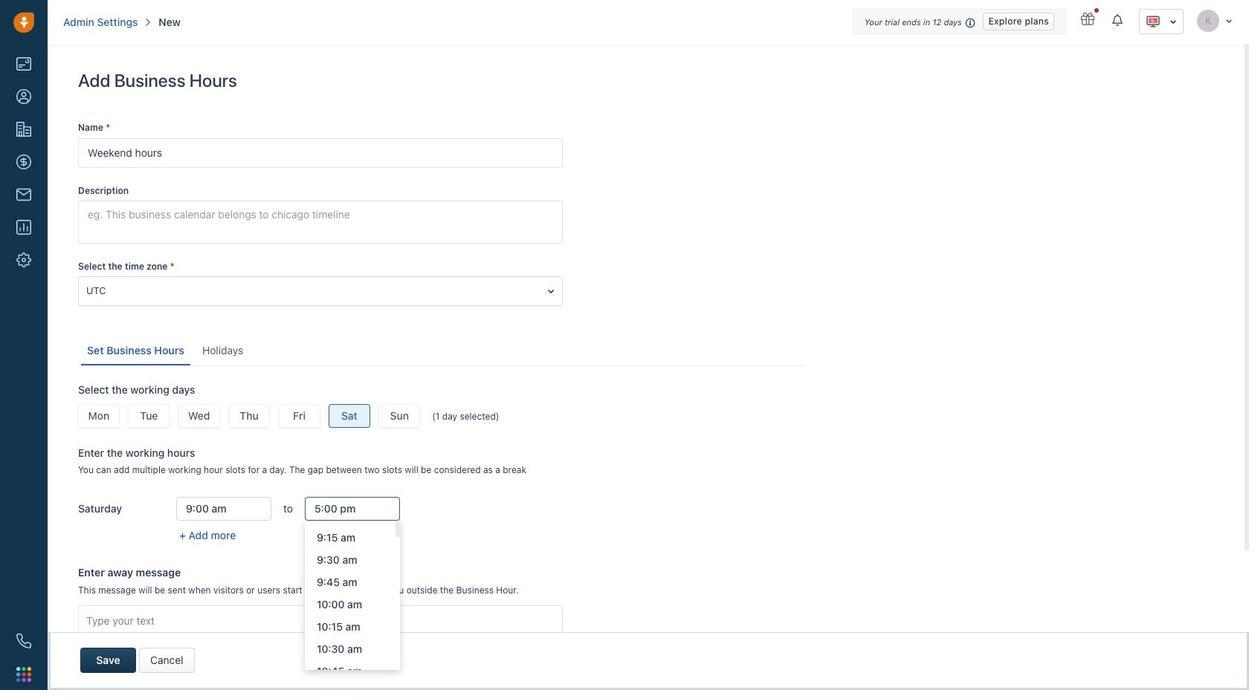Task type: vqa. For each thing, say whether or not it's contained in the screenshot.
MISSING TRANSLATION "UNAVAILABLE" FOR LOCALE "EN-US" image
yes



Task type: locate. For each thing, give the bounding box(es) containing it.
ic_arrow_down image
[[1170, 16, 1177, 27]]

eg. This business calendar belongs to chicago timeline text field
[[78, 201, 563, 244]]

eg. Chicago Business hours text field
[[78, 138, 563, 168]]

phone element
[[9, 627, 39, 657]]

bell regular image
[[1113, 13, 1124, 27]]



Task type: describe. For each thing, give the bounding box(es) containing it.
phone image
[[16, 634, 31, 649]]

ic_arrow_down image
[[1226, 16, 1233, 25]]

missing translation "unavailable" for locale "en-us" image
[[1146, 14, 1161, 29]]

freshworks switcher image
[[16, 668, 31, 683]]

ic_info_icon image
[[966, 16, 976, 29]]



